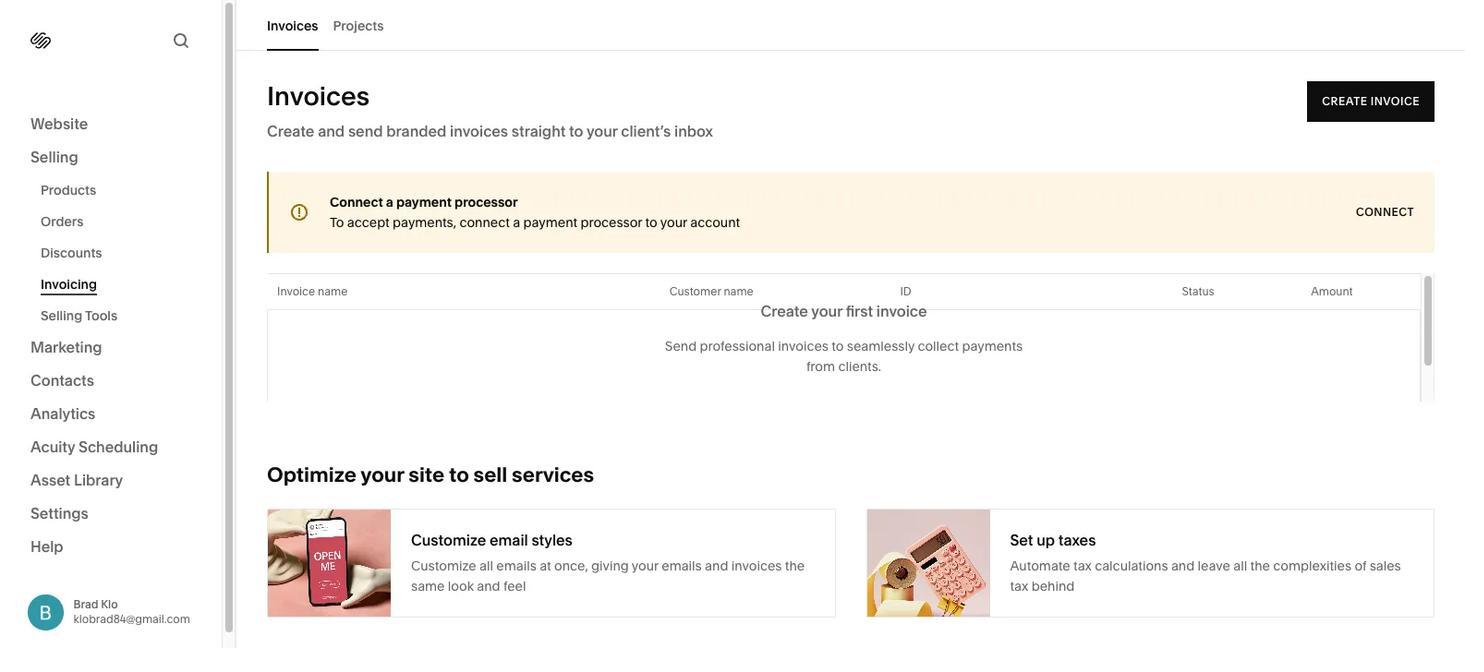 Task type: locate. For each thing, give the bounding box(es) containing it.
library
[[74, 471, 123, 490]]

selling down website at the left of the page
[[30, 148, 78, 166]]

1 vertical spatial selling
[[41, 308, 82, 324]]

tools
[[85, 308, 118, 324]]

discounts
[[41, 245, 102, 261]]

settings
[[30, 504, 89, 523]]

asset library
[[30, 471, 123, 490]]

acuity scheduling
[[30, 438, 158, 456]]

klo
[[101, 598, 118, 612]]

selling tools
[[41, 308, 118, 324]]

contacts
[[30, 371, 94, 390]]

selling up marketing
[[41, 308, 82, 324]]

contacts link
[[30, 371, 191, 393]]

selling for selling tools
[[41, 308, 82, 324]]

invoicing
[[41, 276, 97, 293]]

orders
[[41, 213, 84, 230]]

help link
[[30, 537, 63, 557]]

analytics
[[30, 405, 95, 423]]

0 vertical spatial selling
[[30, 148, 78, 166]]

acuity
[[30, 438, 75, 456]]

settings link
[[30, 504, 191, 526]]

marketing
[[30, 338, 102, 357]]

selling
[[30, 148, 78, 166], [41, 308, 82, 324]]

products
[[41, 182, 96, 199]]



Task type: describe. For each thing, give the bounding box(es) containing it.
asset
[[30, 471, 70, 490]]

marketing link
[[30, 337, 191, 359]]

asset library link
[[30, 470, 191, 492]]

brad klo klobrad84@gmail.com
[[73, 598, 190, 627]]

acuity scheduling link
[[30, 437, 191, 459]]

analytics link
[[30, 404, 191, 426]]

website link
[[30, 114, 191, 136]]

invoicing link
[[41, 269, 201, 300]]

klobrad84@gmail.com
[[73, 613, 190, 627]]

discounts link
[[41, 237, 201, 269]]

products link
[[41, 175, 201, 206]]

selling for selling
[[30, 148, 78, 166]]

brad
[[73, 598, 98, 612]]

help
[[30, 538, 63, 556]]

website
[[30, 115, 88, 133]]

selling link
[[30, 147, 191, 169]]

scheduling
[[79, 438, 158, 456]]

selling tools link
[[41, 300, 201, 332]]

orders link
[[41, 206, 201, 237]]



Task type: vqa. For each thing, say whether or not it's contained in the screenshot.
Your
no



